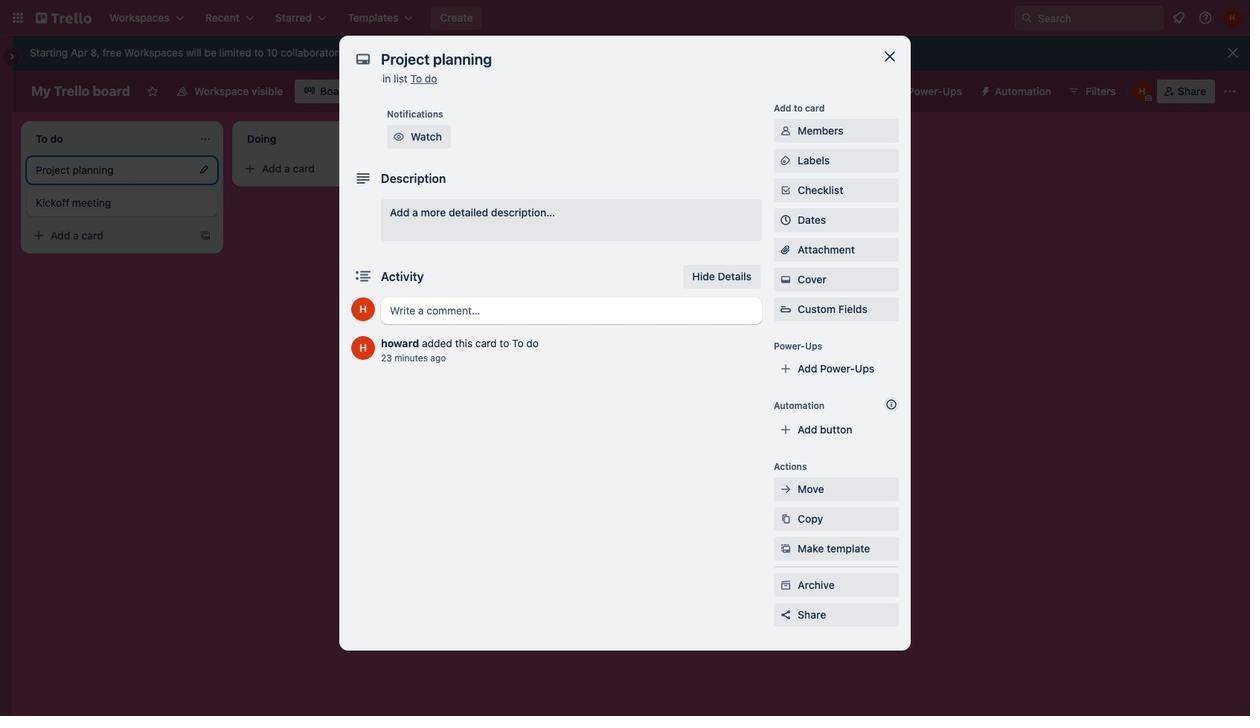 Task type: locate. For each thing, give the bounding box(es) containing it.
show menu image
[[1223, 84, 1238, 99]]

None text field
[[374, 46, 865, 73]]

2 vertical spatial sm image
[[779, 578, 794, 593]]

0 vertical spatial sm image
[[779, 272, 794, 287]]

howard (howard38800628) image
[[1224, 9, 1242, 27], [1132, 81, 1153, 102]]

1 vertical spatial howard (howard38800628) image
[[1132, 81, 1153, 102]]

close dialog image
[[881, 48, 899, 66]]

create from template… image
[[200, 230, 211, 242]]

edit card image
[[198, 164, 210, 176]]

0 vertical spatial howard (howard38800628) image
[[1224, 9, 1242, 27]]

star or unstar board image
[[147, 86, 159, 98]]

Search field
[[1033, 7, 1164, 28]]

0 vertical spatial howard (howard38800628) image
[[351, 298, 375, 322]]

0 horizontal spatial howard (howard38800628) image
[[1132, 81, 1153, 102]]

1 howard (howard38800628) image from the top
[[351, 298, 375, 322]]

1 vertical spatial howard (howard38800628) image
[[351, 337, 375, 360]]

howard (howard38800628) image
[[351, 298, 375, 322], [351, 337, 375, 360]]

sm image
[[779, 272, 794, 287], [779, 482, 794, 497], [779, 578, 794, 593]]

3 sm image from the top
[[779, 578, 794, 593]]

sm image
[[975, 80, 995, 101], [779, 124, 794, 138], [392, 130, 406, 144], [779, 153, 794, 168], [779, 512, 794, 527], [779, 542, 794, 557]]

1 vertical spatial sm image
[[779, 482, 794, 497]]



Task type: describe. For each thing, give the bounding box(es) containing it.
search image
[[1021, 12, 1033, 24]]

1 sm image from the top
[[779, 272, 794, 287]]

back to home image
[[36, 6, 92, 30]]

2 sm image from the top
[[779, 482, 794, 497]]

0 notifications image
[[1170, 9, 1188, 27]]

Board name text field
[[24, 80, 138, 103]]

open information menu image
[[1199, 10, 1214, 25]]

Write a comment text field
[[381, 298, 762, 325]]

create from template… image
[[411, 163, 423, 175]]

2 howard (howard38800628) image from the top
[[351, 337, 375, 360]]

1 horizontal spatial howard (howard38800628) image
[[1224, 9, 1242, 27]]

primary element
[[0, 0, 1251, 36]]



Task type: vqa. For each thing, say whether or not it's contained in the screenshot.
Board Name text box
yes



